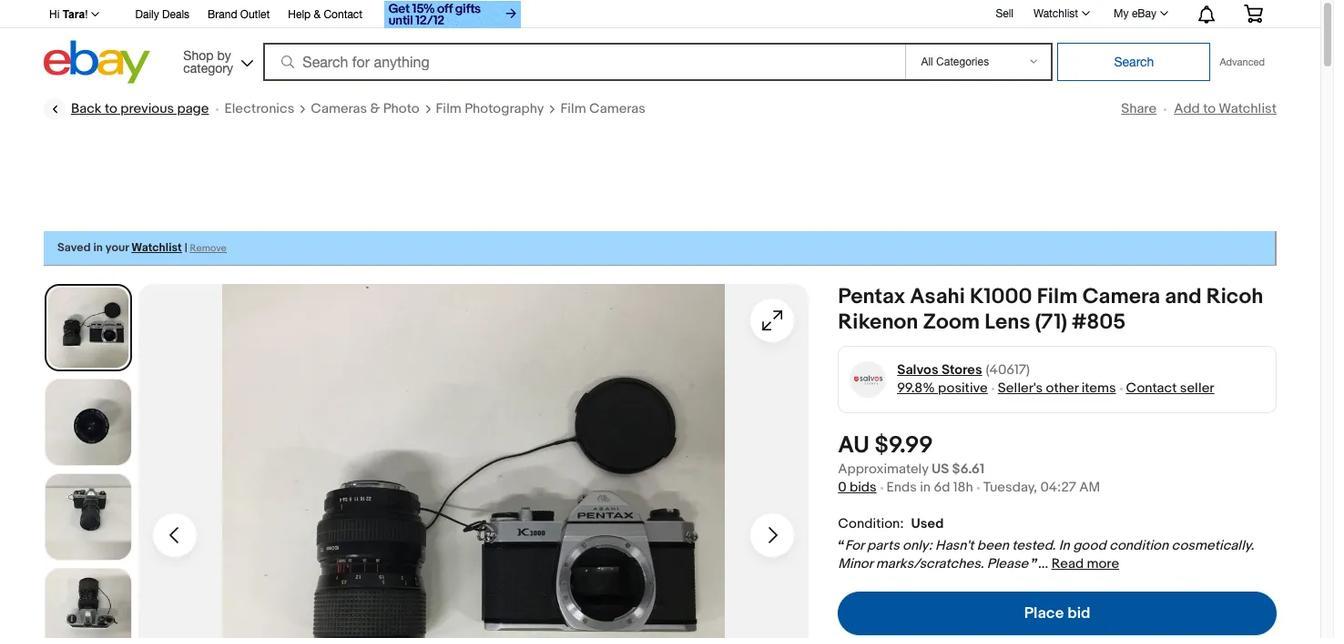 Task type: locate. For each thing, give the bounding box(es) containing it.
& right help
[[314, 8, 321, 21]]

k1000
[[970, 284, 1033, 310]]

film right photo in the top of the page
[[436, 100, 462, 118]]

1 vertical spatial watchlist link
[[131, 241, 182, 255]]

film right lens
[[1037, 284, 1078, 310]]

electronics link
[[225, 100, 295, 118]]

1 horizontal spatial cameras
[[589, 100, 646, 118]]

cameras & photo link
[[311, 100, 420, 118]]

to for add
[[1204, 100, 1216, 118]]

zoom
[[923, 310, 980, 335]]

shop by category banner
[[39, 0, 1277, 88]]

contact left seller
[[1127, 380, 1177, 397]]

2 vertical spatial watchlist
[[131, 241, 182, 255]]

& for help
[[314, 8, 321, 21]]

marks/scratches.
[[876, 556, 984, 573]]

0 horizontal spatial contact
[[324, 8, 363, 21]]

|
[[185, 241, 187, 255]]

film for film photography
[[436, 100, 462, 118]]

picture 4 of 7 image
[[46, 570, 131, 639]]

contact seller link
[[1127, 380, 1215, 397]]

to inside 'link'
[[105, 100, 117, 118]]

in left your
[[93, 241, 103, 255]]

1 horizontal spatial watchlist link
[[1024, 3, 1099, 25]]

cosmetically.
[[1172, 538, 1255, 555]]

0 horizontal spatial to
[[105, 100, 117, 118]]

0 vertical spatial in
[[93, 241, 103, 255]]

in
[[1059, 538, 1070, 555]]

for
[[845, 538, 864, 555]]

picture 2 of 7 image
[[46, 380, 131, 466]]

deals
[[162, 8, 190, 21]]

in for saved
[[93, 241, 103, 255]]

only:
[[903, 538, 933, 555]]

1 vertical spatial watchlist
[[1219, 100, 1277, 118]]

positive
[[938, 380, 988, 397]]

tuesday,
[[984, 479, 1038, 497]]

(40617)
[[986, 362, 1030, 379]]

& inside account navigation
[[314, 8, 321, 21]]

0 vertical spatial watchlist link
[[1024, 3, 1099, 25]]

0 vertical spatial contact
[[324, 8, 363, 21]]

photo
[[383, 100, 420, 118]]

watchlist link right sell link
[[1024, 3, 1099, 25]]

condition: used
[[838, 516, 944, 533]]

0 horizontal spatial watchlist
[[131, 241, 182, 255]]

rikenon
[[838, 310, 919, 335]]

us
[[932, 461, 950, 478]]

" for parts only: hasn't been tested. in good condition cosmetically. minor marks/scratches. please
[[838, 538, 1255, 573]]

1 vertical spatial &
[[370, 100, 380, 118]]

get an extra 15% off image
[[385, 1, 521, 28]]

!
[[85, 8, 88, 21]]

film photography link
[[436, 100, 544, 118]]

other
[[1046, 380, 1079, 397]]

to
[[105, 100, 117, 118], [1204, 100, 1216, 118]]

0 vertical spatial &
[[314, 8, 321, 21]]

add to watchlist link
[[1174, 100, 1277, 118]]

0 bids link
[[838, 479, 877, 497]]

hi
[[49, 8, 60, 21]]

1 horizontal spatial in
[[920, 479, 931, 497]]

share button
[[1122, 100, 1157, 118]]

#805
[[1072, 310, 1126, 335]]

remove
[[190, 242, 227, 254]]

sell link
[[988, 7, 1022, 20]]

seller
[[1181, 380, 1215, 397]]

in
[[93, 241, 103, 255], [920, 479, 931, 497]]

1 vertical spatial contact
[[1127, 380, 1177, 397]]

watchlist inside account navigation
[[1034, 7, 1079, 20]]

share
[[1122, 100, 1157, 118]]

help & contact link
[[288, 5, 363, 26]]

cameras left photo in the top of the page
[[311, 100, 367, 118]]

place bid button
[[838, 592, 1277, 636]]

$9.99
[[875, 432, 933, 460]]

help & contact
[[288, 8, 363, 21]]

cameras
[[311, 100, 367, 118], [589, 100, 646, 118]]

0 horizontal spatial film
[[436, 100, 462, 118]]

1 horizontal spatial to
[[1204, 100, 1216, 118]]

0 horizontal spatial watchlist link
[[131, 241, 182, 255]]

tara
[[63, 8, 85, 21]]

film down search for anything text box
[[561, 100, 586, 118]]

seller's
[[998, 380, 1043, 397]]

watchlist link left the |
[[131, 241, 182, 255]]

pentax
[[838, 284, 906, 310]]

contact right help
[[324, 8, 363, 21]]

1 horizontal spatial &
[[370, 100, 380, 118]]

in left 6d
[[920, 479, 931, 497]]

back to previous page
[[71, 100, 209, 118]]

cameras down search for anything text box
[[589, 100, 646, 118]]

watchlist left the |
[[131, 241, 182, 255]]

99.8% positive
[[898, 380, 988, 397]]

film cameras link
[[561, 100, 646, 118]]

bid
[[1068, 605, 1091, 623]]

seller's other items
[[998, 380, 1117, 397]]

0 horizontal spatial &
[[314, 8, 321, 21]]

2 horizontal spatial film
[[1037, 284, 1078, 310]]

2 cameras from the left
[[589, 100, 646, 118]]

contact
[[324, 8, 363, 21], [1127, 380, 1177, 397]]

am
[[1080, 479, 1101, 497]]

watchlist right sell link
[[1034, 7, 1079, 20]]

items
[[1082, 380, 1117, 397]]

None submit
[[1058, 43, 1211, 81]]

advanced link
[[1211, 44, 1275, 80]]

(71)
[[1036, 310, 1068, 335]]

outlet
[[240, 8, 270, 21]]

1 cameras from the left
[[311, 100, 367, 118]]

photography
[[465, 100, 544, 118]]

minor
[[838, 556, 873, 573]]

au
[[838, 432, 870, 460]]

watchlist down advanced
[[1219, 100, 1277, 118]]

1 vertical spatial in
[[920, 479, 931, 497]]

to right add
[[1204, 100, 1216, 118]]

and
[[1165, 284, 1202, 310]]

1 horizontal spatial watchlist
[[1034, 7, 1079, 20]]

0 horizontal spatial cameras
[[311, 100, 367, 118]]

1 horizontal spatial film
[[561, 100, 586, 118]]

hasn't
[[936, 538, 974, 555]]

0 horizontal spatial in
[[93, 241, 103, 255]]

stores
[[942, 362, 983, 379]]

& left photo in the top of the page
[[370, 100, 380, 118]]

to right back
[[105, 100, 117, 118]]

&
[[314, 8, 321, 21], [370, 100, 380, 118]]

film for film cameras
[[561, 100, 586, 118]]

tuesday, 04:27 am
[[984, 479, 1101, 497]]

daily deals link
[[135, 5, 190, 26]]

remove button
[[190, 241, 227, 255]]

salvos stores image
[[850, 361, 887, 399]]

0 vertical spatial watchlist
[[1034, 7, 1079, 20]]



Task type: describe. For each thing, give the bounding box(es) containing it.
read more link
[[1052, 556, 1120, 573]]

" ... read more
[[1032, 556, 1120, 573]]

0
[[838, 479, 847, 497]]

add
[[1174, 100, 1201, 118]]

film cameras
[[561, 100, 646, 118]]

6d
[[934, 479, 951, 497]]

help
[[288, 8, 311, 21]]

picture 1 of 7 image
[[46, 286, 130, 370]]

contact inside account navigation
[[324, 8, 363, 21]]

used
[[912, 516, 944, 533]]

contact seller
[[1127, 380, 1215, 397]]

picture 3 of 7 image
[[46, 475, 131, 560]]

daily deals
[[135, 8, 190, 21]]

bids
[[850, 479, 877, 497]]

asahi
[[910, 284, 965, 310]]

back
[[71, 100, 102, 118]]

brand
[[208, 8, 237, 21]]

salvos stores link
[[898, 362, 983, 380]]

0 bids
[[838, 479, 877, 497]]

film inside pentax asahi k1000 film camera and ricoh rikenon zoom lens (71) #805
[[1037, 284, 1078, 310]]

hi tara !
[[49, 8, 88, 21]]

ends in 6d 18h
[[887, 479, 974, 497]]

condition:
[[838, 516, 904, 533]]

pentax asahi k1000 film camera and ricoh rikenon zoom lens (71) #805 - picture 1 of 7 image
[[138, 284, 809, 639]]

ebay
[[1132, 7, 1157, 20]]

none submit inside shop by category banner
[[1058, 43, 1211, 81]]

camera
[[1083, 284, 1161, 310]]

to for back
[[105, 100, 117, 118]]

shop
[[183, 48, 214, 62]]

Search for anything text field
[[266, 45, 902, 79]]

back to previous page link
[[44, 98, 209, 120]]

your
[[105, 241, 129, 255]]

salvos stores (40617)
[[898, 362, 1030, 379]]

saved in your watchlist | remove
[[57, 241, 227, 255]]

2 horizontal spatial watchlist
[[1219, 100, 1277, 118]]

seller's other items link
[[998, 380, 1117, 397]]

$6.61
[[953, 461, 985, 478]]

tested.
[[1012, 538, 1056, 555]]

account navigation
[[39, 0, 1277, 31]]

previous
[[120, 100, 174, 118]]

...
[[1039, 556, 1049, 573]]

my ebay
[[1114, 7, 1157, 20]]

more
[[1087, 556, 1120, 573]]

daily
[[135, 8, 159, 21]]

"
[[838, 538, 845, 555]]

saved
[[57, 241, 91, 255]]

shop by category
[[183, 48, 233, 75]]

electronics
[[225, 100, 295, 118]]

your shopping cart image
[[1244, 5, 1265, 23]]

place bid
[[1025, 605, 1091, 623]]

add to watchlist
[[1174, 100, 1277, 118]]

ends
[[887, 479, 917, 497]]

parts
[[867, 538, 900, 555]]

lens
[[985, 310, 1031, 335]]

in for ends
[[920, 479, 931, 497]]

approximately
[[838, 461, 929, 478]]

brand outlet link
[[208, 5, 270, 26]]

pentax asahi k1000 film camera and ricoh rikenon zoom lens (71) #805
[[838, 284, 1264, 335]]

au $9.99 approximately us $6.61
[[838, 432, 985, 478]]

place
[[1025, 605, 1065, 623]]

condition
[[1110, 538, 1169, 555]]

18h
[[954, 479, 974, 497]]

1 horizontal spatial contact
[[1127, 380, 1177, 397]]

been
[[977, 538, 1009, 555]]

my ebay link
[[1104, 3, 1177, 25]]

please
[[987, 556, 1029, 573]]

read
[[1052, 556, 1084, 573]]

shop by category button
[[175, 41, 257, 80]]

my
[[1114, 7, 1129, 20]]

category
[[183, 61, 233, 75]]

"
[[1032, 556, 1039, 573]]

sell
[[996, 7, 1014, 20]]

99.8% positive link
[[898, 380, 988, 397]]

film photography
[[436, 100, 544, 118]]

brand outlet
[[208, 8, 270, 21]]

& for cameras
[[370, 100, 380, 118]]

good
[[1073, 538, 1107, 555]]



Task type: vqa. For each thing, say whether or not it's contained in the screenshot.
–
no



